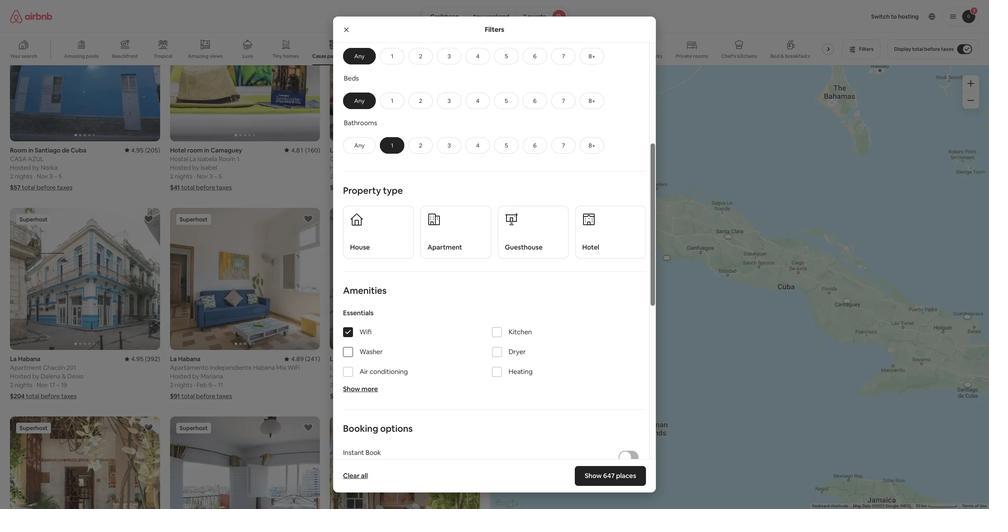 Task type: vqa. For each thing, say whether or not it's contained in the screenshot.
tab panel
no



Task type: describe. For each thing, give the bounding box(es) containing it.
3 for 7 button for bathrooms
[[448, 142, 451, 149]]

taxes inside hotel room in camaguey hostal la isabela room 1 hosted by isabel 2 nights · nov 3 – 5 $41 total before taxes
[[216, 184, 232, 191]]

wifi
[[360, 328, 372, 337]]

the
[[356, 364, 366, 372]]

total inside hotel room in camaguey hostal la isabela room 1 hosted by isabel 2 nights · nov 3 – 5 $41 total before taxes
[[181, 184, 195, 191]]

4 for beds
[[476, 97, 480, 105]]

total inside room in santiago de cuba casa azul hosted by norka 2 nights · nov 3 – 5 $57 total before taxes
[[22, 184, 35, 191]]

– inside hotel room in camaguey hostal la isabela room 1 hosted by isabel 2 nights · nov 3 – 5 $41 total before taxes
[[214, 172, 217, 180]]

4.81
[[291, 146, 304, 154]]

11
[[218, 382, 223, 390]]

· inside la habana living by the sea. hosted by luca 2 nights · feb 23 – 25 $818 total before taxes
[[354, 382, 355, 390]]

– for room in santiago de cuba casa azul hosted by norka 2 nights · nov 3 – 5 $57 total before taxes
[[54, 172, 57, 180]]

search
[[22, 53, 37, 60]]

nights inside la habana o'reilly loft hosted by elisabel 2 nights $187 total before taxes
[[335, 172, 352, 180]]

5 for third 5 "button" from the bottom of the filters dialog
[[505, 52, 508, 60]]

bed
[[771, 53, 780, 60]]

design
[[408, 53, 425, 60]]

house
[[350, 243, 370, 252]]

total inside la habana apartamento independiente habana mía wifi hosted by mariana 2 nights · feb 9 – 11 $91 total before taxes
[[181, 393, 195, 401]]

habana left mía
[[253, 364, 275, 372]]

8+ for bathrooms
[[589, 142, 596, 149]]

any for first any button from the bottom's any element
[[354, 142, 365, 149]]

dalena
[[41, 373, 60, 381]]

add to wishlist: la habana image for (392)
[[143, 214, 153, 224]]

national parks
[[629, 53, 663, 59]]

before inside la habana o'reilly loft hosted by elisabel 2 nights $187 total before taxes
[[359, 184, 379, 191]]

1 button for 2 button associated with beds
[[380, 93, 404, 109]]

1 for 1 button for 2 button associated with beds
[[391, 97, 393, 105]]

5.0
[[459, 146, 467, 154]]

1 for first 2 button's 1 button
[[391, 52, 393, 60]]

cabins
[[560, 53, 576, 60]]

4 for bathrooms
[[476, 142, 480, 149]]

show 647 places
[[585, 472, 636, 481]]

2 button for beds
[[409, 93, 433, 109]]

5.0 out of 5 average rating,  53 reviews image
[[452, 146, 480, 154]]

bed & breakfasts
[[771, 53, 810, 60]]

· inside hotel room in camaguey hostal la isabela room 1 hosted by isabel 2 nights · nov 3 – 5 $41 total before taxes
[[194, 172, 195, 180]]

dryer
[[509, 348, 526, 357]]

by inside la habana o'reilly loft hosted by elisabel 2 nights $187 total before taxes
[[352, 164, 359, 172]]

– for la habana apartamento independiente habana mía wifi hosted by mariana 2 nights · feb 9 – 11 $91 total before taxes
[[213, 382, 217, 390]]

parks
[[650, 53, 663, 59]]

6 button for bathrooms
[[523, 137, 547, 154]]

chef's
[[721, 53, 736, 60]]

for
[[444, 459, 452, 467]]

amazing for amazing pools
[[64, 53, 85, 60]]

habana for o'reilly
[[338, 146, 361, 154]]

3 inside hotel room in camaguey hostal la isabela room 1 hosted by isabel 2 nights · nov 3 – 5 $41 total before taxes
[[209, 172, 213, 180]]

taxes inside la habana apartment chacón 201 hosted by dalena & desio 2 nights · nov 17 – 19 $204 total before taxes
[[61, 393, 77, 401]]

display total before taxes button
[[887, 39, 979, 59]]

show for show more
[[343, 385, 360, 394]]

nov inside hotel room in camaguey hostal la isabela room 1 hosted by isabel 2 nights · nov 3 – 5 $41 total before taxes
[[197, 172, 208, 180]]

$91
[[170, 393, 180, 401]]

in inside hotel room in camaguey hostal la isabela room 1 hosted by isabel 2 nights · nov 3 – 5 $41 total before taxes
[[204, 146, 209, 154]]

4 button for bathrooms
[[466, 137, 490, 154]]

book
[[366, 449, 381, 458]]

clear all
[[343, 472, 368, 481]]

room
[[187, 146, 203, 154]]

8+ element for beds
[[589, 97, 596, 105]]

display total before taxes
[[894, 46, 954, 53]]

17
[[49, 382, 55, 390]]

hotel room in camaguey hostal la isabela room 1 hosted by isabel 2 nights · nov 3 – 5 $41 total before taxes
[[170, 146, 242, 191]]

(53)
[[469, 146, 480, 154]]

caribbean
[[430, 13, 459, 20]]

2 inside hotel room in camaguey hostal la isabela room 1 hosted by isabel 2 nights · nov 3 – 5 $41 total before taxes
[[170, 172, 173, 180]]

$204
[[10, 393, 25, 401]]

show for show 647 places
[[585, 472, 602, 481]]

your search
[[10, 53, 37, 60]]

keyboard
[[812, 505, 830, 509]]

4.95 for 4.95 (392)
[[131, 356, 144, 363]]

particulares
[[327, 53, 355, 59]]

201
[[66, 364, 76, 372]]

places
[[616, 472, 636, 481]]

farms
[[446, 53, 460, 60]]

2 inside la habana apartment chacón 201 hosted by dalena & desio 2 nights · nov 17 – 19 $204 total before taxes
[[10, 382, 13, 390]]

amazing for amazing views
[[188, 53, 209, 59]]

– inside la habana living by the sea. hosted by luca 2 nights · feb 23 – 25 $818 total before taxes
[[377, 382, 380, 390]]

km
[[922, 505, 927, 509]]

terms of use
[[962, 505, 987, 509]]

1 button for first 2 button
[[380, 48, 404, 64]]

7 for bathrooms
[[562, 142, 565, 149]]

1 7 from the top
[[562, 52, 565, 60]]

8+ for beds
[[589, 97, 596, 105]]

hosted inside la habana living by the sea. hosted by luca 2 nights · feb 23 – 25 $818 total before taxes
[[330, 373, 351, 381]]

host
[[453, 459, 466, 467]]

private rooms
[[676, 53, 708, 60]]

5 button for beds
[[494, 93, 519, 109]]

taxes inside la habana living by the sea. hosted by luca 2 nights · feb 23 – 25 $818 total before taxes
[[380, 393, 396, 401]]

data
[[862, 505, 871, 509]]

hosted inside la habana apartamento independiente habana mía wifi hosted by mariana 2 nights · feb 9 – 11 $91 total before taxes
[[170, 373, 191, 381]]

can
[[376, 459, 385, 467]]

4.95 out of 5 average rating,  205 reviews image
[[124, 146, 160, 154]]

2 guests
[[523, 13, 546, 20]]

taxes inside button
[[941, 46, 954, 53]]

1 2 button from the top
[[409, 48, 433, 64]]

1 5 button from the top
[[494, 48, 519, 64]]

waiting
[[423, 459, 443, 467]]

add to wishlist: la habana image for (241)
[[304, 214, 313, 224]]

· for la habana apartment chacón 201 hosted by dalena & desio 2 nights · nov 17 – 19 $204 total before taxes
[[34, 382, 35, 390]]

guesthouse
[[505, 243, 543, 252]]

2 inside 2 guests button
[[523, 13, 526, 20]]

map data ©2023 google, inegi
[[853, 505, 911, 509]]

chef's kitchens
[[721, 53, 757, 60]]

by left the
[[348, 364, 355, 372]]

la habana apartment chacón 201 hosted by dalena & desio 2 nights · nov 17 – 19 $204 total before taxes
[[10, 356, 84, 401]]

1 inside hotel room in camaguey hostal la isabela room 1 hosted by isabel 2 nights · nov 3 – 5 $41 total before taxes
[[237, 155, 239, 163]]

taxes inside la habana apartamento independiente habana mía wifi hosted by mariana 2 nights · feb 9 – 11 $91 total before taxes
[[217, 393, 232, 401]]

hosted inside hotel room in camaguey hostal la isabela room 1 hosted by isabel 2 nights · nov 3 – 5 $41 total before taxes
[[170, 164, 191, 172]]

$75 button
[[638, 187, 655, 199]]

santiago
[[35, 146, 61, 154]]

wifi
[[288, 364, 300, 372]]

add to wishlist: havana image
[[143, 423, 153, 433]]

beach
[[373, 53, 387, 60]]

la inside la habana living by the sea. hosted by luca 2 nights · feb 23 – 25 $818 total before taxes
[[330, 356, 337, 363]]

any button for beds 7 button
[[343, 93, 376, 109]]

1 4 button from the top
[[466, 48, 490, 64]]

2 inside la habana living by the sea. hosted by luca 2 nights · feb 23 – 25 $818 total before taxes
[[330, 382, 334, 390]]

1 6 from the top
[[533, 52, 537, 60]]

clear
[[343, 472, 360, 481]]

1 3 button from the top
[[437, 48, 462, 64]]

boats
[[525, 53, 538, 60]]

kitchen
[[509, 328, 532, 337]]

instant book listings you can book without waiting for host approval
[[343, 449, 490, 467]]

room in santiago de cuba casa azul hosted by norka 2 nights · nov 3 – 5 $57 total before taxes
[[10, 146, 86, 191]]

listings
[[343, 459, 363, 467]]

1 7 button from the top
[[551, 48, 576, 64]]

4.95 (392)
[[131, 356, 160, 363]]

any element for any button corresponding to beds 7 button
[[352, 97, 367, 105]]

la habana apartamento independiente habana mía wifi hosted by mariana 2 nights · feb 9 – 11 $91 total before taxes
[[170, 356, 300, 401]]

23
[[369, 382, 376, 390]]

4.89 (241)
[[291, 356, 320, 363]]

habana for apartment
[[18, 356, 40, 363]]

amazing views
[[188, 53, 223, 59]]

apartment inside la habana apartment chacón 201 hosted by dalena & desio 2 nights · nov 17 – 19 $204 total before taxes
[[10, 364, 42, 372]]

5.0 (53)
[[459, 146, 480, 154]]

50 km
[[916, 505, 928, 509]]

breakfasts
[[785, 53, 810, 60]]

kitchens
[[737, 53, 757, 60]]

8+ button for bathrooms
[[580, 137, 604, 154]]

more
[[362, 385, 378, 394]]

in inside room in santiago de cuba casa azul hosted by norka 2 nights · nov 3 – 5 $57 total before taxes
[[28, 146, 33, 154]]

& inside la habana apartment chacón 201 hosted by dalena & desio 2 nights · nov 17 – 19 $204 total before taxes
[[62, 373, 66, 381]]

heating
[[509, 368, 533, 377]]

google map
showing 21 stays. region
[[490, 65, 989, 510]]

you
[[365, 459, 374, 467]]

6 for bathrooms
[[533, 142, 537, 149]]

add to wishlist: la habana image
[[464, 5, 473, 15]]

apartamento
[[170, 364, 209, 372]]

show 647 places link
[[575, 467, 646, 487]]

nights inside la habana apartment chacón 201 hosted by dalena & desio 2 nights · nov 17 – 19 $204 total before taxes
[[15, 382, 32, 390]]

countryside
[[478, 53, 507, 60]]

25
[[381, 382, 388, 390]]

zoom in image
[[968, 80, 974, 87]]

islands
[[596, 53, 612, 60]]

la for apartamento independiente habana mía wifi
[[170, 356, 177, 363]]

your
[[10, 53, 21, 60]]

by inside la habana apartment chacón 201 hosted by dalena & desio 2 nights · nov 17 – 19 $204 total before taxes
[[32, 373, 39, 381]]

before inside button
[[924, 46, 940, 53]]

4.95 for 4.95 (205)
[[131, 146, 144, 154]]

total inside button
[[912, 46, 923, 53]]



Task type: locate. For each thing, give the bounding box(es) containing it.
2 8+ from the top
[[589, 97, 596, 105]]

6 for beds
[[533, 97, 537, 105]]

1 1 button from the top
[[380, 48, 404, 64]]

1 horizontal spatial amazing
[[188, 53, 209, 59]]

$41
[[170, 184, 180, 191]]

amazing left pools
[[64, 53, 85, 60]]

living
[[330, 364, 347, 372]]

3 5 button from the top
[[494, 137, 519, 154]]

total inside la habana o'reilly loft hosted by elisabel 2 nights $187 total before taxes
[[345, 184, 358, 191]]

1 horizontal spatial room
[[219, 155, 235, 163]]

2 vertical spatial 8+ button
[[580, 137, 604, 154]]

1 vertical spatial 2 button
[[409, 93, 433, 109]]

any for any element related to any button corresponding to beds 7 button
[[354, 97, 365, 105]]

total right $57 at the top of page
[[22, 184, 35, 191]]

– left "25"
[[377, 382, 380, 390]]

0 vertical spatial 7 button
[[551, 48, 576, 64]]

tropical
[[154, 53, 172, 60]]

add to wishlist: la habana image
[[143, 214, 153, 224], [304, 214, 313, 224]]

2 vertical spatial any button
[[343, 137, 376, 154]]

0 vertical spatial any element
[[352, 52, 367, 60]]

apartment button
[[421, 206, 491, 259]]

any element
[[352, 52, 367, 60], [352, 97, 367, 105], [352, 142, 367, 149]]

group containing amazing views
[[0, 33, 837, 65]]

4.95 left (205)
[[131, 146, 144, 154]]

1 vertical spatial 5 button
[[494, 93, 519, 109]]

& inside group
[[781, 53, 784, 60]]

1 horizontal spatial feb
[[357, 382, 367, 390]]

2 vertical spatial 7
[[562, 142, 565, 149]]

1 vertical spatial any element
[[352, 97, 367, 105]]

habana up $204
[[18, 356, 40, 363]]

2 vertical spatial 4
[[476, 142, 480, 149]]

2 1 button from the top
[[380, 93, 404, 109]]

habana up 'loft'
[[338, 146, 361, 154]]

3 4 button from the top
[[466, 137, 490, 154]]

1 4 from the top
[[476, 52, 480, 60]]

1 vertical spatial show
[[585, 472, 602, 481]]

total right $41
[[181, 184, 195, 191]]

0 vertical spatial hotel
[[170, 146, 186, 154]]

any button up "beds"
[[343, 48, 376, 64]]

0 vertical spatial &
[[781, 53, 784, 60]]

1 vertical spatial 4 button
[[466, 93, 490, 109]]

2 in from the left
[[204, 146, 209, 154]]

3 any element from the top
[[352, 142, 367, 149]]

nov for 4.95 (392)
[[37, 382, 48, 390]]

hosted down apartamento
[[170, 373, 191, 381]]

hotel button
[[575, 206, 646, 259]]

terms of use link
[[962, 505, 987, 509]]

hosted down o'reilly
[[330, 164, 351, 172]]

1 vertical spatial 7
[[562, 97, 565, 105]]

1 horizontal spatial in
[[204, 146, 209, 154]]

2 4 from the top
[[476, 97, 480, 105]]

by left air
[[352, 373, 359, 381]]

nov inside la habana apartment chacón 201 hosted by dalena & desio 2 nights · nov 17 – 19 $204 total before taxes
[[37, 382, 48, 390]]

la for o'reilly loft
[[330, 146, 337, 154]]

1 any element from the top
[[352, 52, 367, 60]]

0 horizontal spatial amazing
[[64, 53, 85, 60]]

type
[[383, 185, 403, 197]]

weekend
[[484, 13, 509, 20]]

by down azul
[[32, 164, 39, 172]]

tiny
[[273, 53, 282, 60]]

· for room in santiago de cuba casa azul hosted by norka 2 nights · nov 3 – 5 $57 total before taxes
[[34, 172, 35, 180]]

air conditioning
[[360, 368, 408, 377]]

2 inside room in santiago de cuba casa azul hosted by norka 2 nights · nov 3 – 5 $57 total before taxes
[[10, 172, 13, 180]]

5 for bathrooms's 5 "button"
[[505, 142, 508, 149]]

1 vertical spatial 6
[[533, 97, 537, 105]]

0 vertical spatial 1 button
[[380, 48, 404, 64]]

clear all button
[[339, 469, 372, 485]]

· inside room in santiago de cuba casa azul hosted by norka 2 nights · nov 3 – 5 $57 total before taxes
[[34, 172, 35, 180]]

any
[[472, 13, 483, 20], [354, 52, 365, 60], [354, 97, 365, 105], [354, 142, 365, 149]]

norka
[[41, 164, 58, 172]]

camaguey
[[211, 146, 242, 154]]

0 vertical spatial 4.95
[[131, 146, 144, 154]]

property
[[343, 185, 381, 197]]

1 vertical spatial room
[[219, 155, 235, 163]]

0 vertical spatial 7
[[562, 52, 565, 60]]

– for la habana apartment chacón 201 hosted by dalena & desio 2 nights · nov 17 – 19 $204 total before taxes
[[57, 382, 60, 390]]

zoom out image
[[968, 97, 974, 104]]

4.95 (205)
[[131, 146, 160, 154]]

2 any button from the top
[[343, 93, 376, 109]]

book
[[386, 459, 400, 467]]

2 vertical spatial 4 button
[[466, 137, 490, 154]]

amazing
[[188, 53, 209, 59], [64, 53, 85, 60]]

washer
[[360, 348, 383, 357]]

conditioning
[[370, 368, 408, 377]]

4.95
[[131, 146, 144, 154], [131, 356, 144, 363]]

national
[[629, 53, 649, 59]]

2 7 button from the top
[[551, 93, 576, 109]]

before inside hotel room in camaguey hostal la isabela room 1 hosted by isabel 2 nights · nov 3 – 5 $41 total before taxes
[[196, 184, 215, 191]]

2 vertical spatial 8+
[[589, 142, 596, 149]]

la up apartamento
[[170, 356, 177, 363]]

la inside la habana apartamento independiente habana mía wifi hosted by mariana 2 nights · feb 9 – 11 $91 total before taxes
[[170, 356, 177, 363]]

0 vertical spatial 8+ element
[[589, 52, 596, 60]]

habana for living
[[338, 356, 361, 363]]

total right $204
[[26, 393, 39, 401]]

1 horizontal spatial &
[[781, 53, 784, 60]]

any element up the bathrooms
[[352, 97, 367, 105]]

5
[[505, 52, 508, 60], [505, 97, 508, 105], [505, 142, 508, 149], [59, 172, 62, 180], [219, 172, 222, 180]]

50
[[916, 505, 921, 509]]

taxes inside la habana o'reilly loft hosted by elisabel 2 nights $187 total before taxes
[[380, 184, 395, 191]]

1 vertical spatial 4.95
[[131, 356, 144, 363]]

2 2 button from the top
[[409, 93, 433, 109]]

show more
[[343, 385, 378, 394]]

· for la habana apartamento independiente habana mía wifi hosted by mariana 2 nights · feb 9 – 11 $91 total before taxes
[[194, 382, 195, 390]]

show left more
[[343, 385, 360, 394]]

total inside la habana apartment chacón 201 hosted by dalena & desio 2 nights · nov 17 – 19 $204 total before taxes
[[26, 393, 39, 401]]

de
[[62, 146, 69, 154]]

nights up $187 at the left of the page
[[335, 172, 352, 180]]

2
[[523, 13, 526, 20], [419, 52, 422, 60], [419, 97, 422, 105], [419, 142, 422, 149], [10, 172, 13, 180], [170, 172, 173, 180], [330, 172, 334, 180], [10, 382, 13, 390], [170, 382, 173, 390], [330, 382, 334, 390]]

cuba
[[71, 146, 86, 154]]

3 8+ button from the top
[[580, 137, 604, 154]]

nights up '$91'
[[175, 382, 192, 390]]

3 8+ element from the top
[[589, 142, 596, 149]]

0 horizontal spatial add to wishlist: la habana image
[[143, 214, 153, 224]]

0 horizontal spatial room
[[10, 146, 27, 154]]

2 button
[[409, 48, 433, 64], [409, 93, 433, 109], [409, 137, 433, 154]]

any up the bathrooms
[[354, 97, 365, 105]]

nov down norka
[[37, 172, 48, 180]]

keyboard shortcuts
[[812, 505, 848, 509]]

show left 647
[[585, 472, 602, 481]]

0 horizontal spatial hotel
[[170, 146, 186, 154]]

by
[[32, 164, 39, 172], [192, 164, 199, 172], [352, 164, 359, 172], [348, 364, 355, 372], [32, 373, 39, 381], [192, 373, 199, 381], [352, 373, 359, 381]]

before down 9
[[196, 393, 215, 401]]

room up casa
[[10, 146, 27, 154]]

before down the elisabel
[[359, 184, 379, 191]]

6 button for beds
[[523, 93, 547, 109]]

5 button for bathrooms
[[494, 137, 519, 154]]

2 vertical spatial 6 button
[[523, 137, 547, 154]]

any weekend
[[472, 13, 509, 20]]

2 6 button from the top
[[523, 93, 547, 109]]

loft
[[351, 155, 362, 163]]

instant
[[343, 449, 364, 458]]

3 inside room in santiago de cuba casa azul hosted by norka 2 nights · nov 3 – 5 $57 total before taxes
[[49, 172, 53, 180]]

nights inside room in santiago de cuba casa azul hosted by norka 2 nights · nov 3 – 5 $57 total before taxes
[[15, 172, 32, 180]]

before down norka
[[36, 184, 56, 191]]

total right $187 at the left of the page
[[345, 184, 358, 191]]

2 vertical spatial 3 button
[[437, 137, 462, 154]]

1 vertical spatial apartment
[[10, 364, 42, 372]]

1 add to wishlist: la habana image from the left
[[143, 214, 153, 224]]

– inside la habana apartamento independiente habana mía wifi hosted by mariana 2 nights · feb 9 – 11 $91 total before taxes
[[213, 382, 217, 390]]

feb inside la habana living by the sea. hosted by luca 2 nights · feb 23 – 25 $818 total before taxes
[[357, 382, 367, 390]]

by left dalena
[[32, 373, 39, 381]]

terms
[[962, 505, 974, 509]]

0 vertical spatial room
[[10, 146, 27, 154]]

total
[[912, 46, 923, 53], [22, 184, 35, 191], [181, 184, 195, 191], [345, 184, 358, 191], [26, 393, 39, 401], [181, 393, 195, 401], [345, 393, 358, 401]]

taxes inside room in santiago de cuba casa azul hosted by norka 2 nights · nov 3 – 5 $57 total before taxes
[[57, 184, 72, 191]]

2 vertical spatial 1 button
[[380, 137, 404, 154]]

filters dialog
[[333, 0, 656, 510]]

2 feb from the left
[[357, 382, 367, 390]]

0 horizontal spatial &
[[62, 373, 66, 381]]

room inside room in santiago de cuba casa azul hosted by norka 2 nights · nov 3 – 5 $57 total before taxes
[[10, 146, 27, 154]]

– right 17
[[57, 382, 60, 390]]

map
[[853, 505, 861, 509]]

3 for beds 7 button
[[448, 97, 451, 105]]

total right display
[[912, 46, 923, 53]]

0 vertical spatial 8+ button
[[580, 48, 604, 64]]

– down isabel at the top of the page
[[214, 172, 217, 180]]

1 vertical spatial 8+ button
[[580, 93, 604, 109]]

3 7 from the top
[[562, 142, 565, 149]]

2 vertical spatial 8+ element
[[589, 142, 596, 149]]

1 vertical spatial 8+
[[589, 97, 596, 105]]

0 vertical spatial any button
[[343, 48, 376, 64]]

nov left 17
[[37, 382, 48, 390]]

in up azul
[[28, 146, 33, 154]]

0 vertical spatial 2 button
[[409, 48, 433, 64]]

3 1 button from the top
[[380, 137, 404, 154]]

1 6 button from the top
[[523, 48, 547, 64]]

any left the "beach"
[[354, 52, 365, 60]]

google image
[[492, 499, 519, 510]]

3 4 from the top
[[476, 142, 480, 149]]

1 4.95 from the top
[[131, 146, 144, 154]]

habana up apartamento
[[178, 356, 200, 363]]

2 4.95 from the top
[[131, 356, 144, 363]]

nights inside hotel room in camaguey hostal la isabela room 1 hosted by isabel 2 nights · nov 3 – 5 $41 total before taxes
[[175, 172, 192, 180]]

(241)
[[305, 356, 320, 363]]

before right display
[[924, 46, 940, 53]]

2 vertical spatial 6
[[533, 142, 537, 149]]

5 inside room in santiago de cuba casa azul hosted by norka 2 nights · nov 3 – 5 $57 total before taxes
[[59, 172, 62, 180]]

&
[[781, 53, 784, 60], [62, 373, 66, 381]]

la inside la habana o'reilly loft hosted by elisabel 2 nights $187 total before taxes
[[330, 146, 337, 154]]

2 button for bathrooms
[[409, 137, 433, 154]]

any element left the "beach"
[[352, 52, 367, 60]]

nights up $204
[[15, 382, 32, 390]]

None search field
[[420, 7, 569, 26]]

2 any element from the top
[[352, 97, 367, 105]]

before down 23
[[360, 393, 379, 401]]

any left weekend on the top of the page
[[472, 13, 483, 20]]

hosted inside la habana apartment chacón 201 hosted by dalena & desio 2 nights · nov 17 – 19 $204 total before taxes
[[10, 373, 31, 381]]

nights up $818 on the left of page
[[335, 382, 352, 390]]

3 3 button from the top
[[437, 137, 462, 154]]

by inside hotel room in camaguey hostal la isabela room 1 hosted by isabel 2 nights · nov 3 – 5 $41 total before taxes
[[192, 164, 199, 172]]

1 vertical spatial 3 button
[[437, 93, 462, 109]]

©2023
[[872, 505, 885, 509]]

habana inside la habana o'reilly loft hosted by elisabel 2 nights $187 total before taxes
[[338, 146, 361, 154]]

2 guests button
[[516, 7, 569, 26]]

4 button for beds
[[466, 93, 490, 109]]

4.81 (160)
[[291, 146, 320, 154]]

3 6 from the top
[[533, 142, 537, 149]]

5 inside hotel room in camaguey hostal la isabela room 1 hosted by isabel 2 nights · nov 3 – 5 $41 total before taxes
[[219, 172, 222, 180]]

hosted inside room in santiago de cuba casa azul hosted by norka 2 nights · nov 3 – 5 $57 total before taxes
[[10, 164, 31, 172]]

2 inside la habana apartamento independiente habana mía wifi hosted by mariana 2 nights · feb 9 – 11 $91 total before taxes
[[170, 382, 173, 390]]

8+ element for bathrooms
[[589, 142, 596, 149]]

7 for beds
[[562, 97, 565, 105]]

2 5 button from the top
[[494, 93, 519, 109]]

4.95 left "(392)"
[[131, 356, 144, 363]]

0 vertical spatial show
[[343, 385, 360, 394]]

0 vertical spatial apartment
[[428, 243, 462, 252]]

2 vertical spatial 5 button
[[494, 137, 519, 154]]

1 horizontal spatial apartment
[[428, 243, 462, 252]]

3 button for beds
[[437, 93, 462, 109]]

la for apartment chacón 201
[[10, 356, 17, 363]]

3 button for bathrooms
[[437, 137, 462, 154]]

any element up 'loft'
[[352, 142, 367, 149]]

nights up $57 at the top of page
[[15, 172, 32, 180]]

casas
[[312, 53, 326, 59]]

3 6 button from the top
[[523, 137, 547, 154]]

1 button
[[380, 48, 404, 64], [380, 93, 404, 109], [380, 137, 404, 154]]

0 vertical spatial 5 button
[[494, 48, 519, 64]]

inegi
[[901, 505, 911, 509]]

1 feb from the left
[[197, 382, 207, 390]]

any element for first 7 button from the top's any button
[[352, 52, 367, 60]]

by inside la habana apartamento independiente habana mía wifi hosted by mariana 2 nights · feb 9 – 11 $91 total before taxes
[[192, 373, 199, 381]]

7 button for bathrooms
[[551, 137, 576, 154]]

3 for first 7 button from the top
[[448, 52, 451, 60]]

1 horizontal spatial show
[[585, 472, 602, 481]]

hosted down living
[[330, 373, 351, 381]]

50 km button
[[913, 504, 960, 510]]

0 vertical spatial 6 button
[[523, 48, 547, 64]]

filters
[[485, 25, 504, 34]]

1 8+ element from the top
[[589, 52, 596, 60]]

1 horizontal spatial hotel
[[582, 243, 599, 252]]

hosted down hostal
[[170, 164, 191, 172]]

3 8+ from the top
[[589, 142, 596, 149]]

amazing pools
[[64, 53, 99, 60]]

mía
[[276, 364, 286, 372]]

all
[[361, 472, 368, 481]]

hosted down casa
[[10, 164, 31, 172]]

1 vertical spatial any button
[[343, 93, 376, 109]]

la inside hotel room in camaguey hostal la isabela room 1 hosted by isabel 2 nights · nov 3 – 5 $41 total before taxes
[[190, 155, 196, 163]]

before inside la habana living by the sea. hosted by luca 2 nights · feb 23 – 25 $818 total before taxes
[[360, 393, 379, 401]]

6 button
[[523, 48, 547, 64], [523, 93, 547, 109], [523, 137, 547, 154]]

1 for third 1 button from the top of the filters dialog
[[391, 142, 393, 149]]

0 vertical spatial 4
[[476, 52, 480, 60]]

2 8+ button from the top
[[580, 93, 604, 109]]

2 6 from the top
[[533, 97, 537, 105]]

casas particulares
[[312, 53, 355, 59]]

– right 9
[[213, 382, 217, 390]]

0 vertical spatial 3 button
[[437, 48, 462, 64]]

2 vertical spatial 7 button
[[551, 137, 576, 154]]

(160)
[[305, 146, 320, 154]]

hotel inside button
[[582, 243, 599, 252]]

any button up 'loft'
[[343, 137, 376, 154]]

luxe
[[242, 53, 253, 60]]

habana inside la habana apartment chacón 201 hosted by dalena & desio 2 nights · nov 17 – 19 $204 total before taxes
[[18, 356, 40, 363]]

feb left 9
[[197, 382, 207, 390]]

3 2 button from the top
[[409, 137, 433, 154]]

nights up $41
[[175, 172, 192, 180]]

& right bed
[[781, 53, 784, 60]]

0 horizontal spatial feb
[[197, 382, 207, 390]]

before inside room in santiago de cuba casa azul hosted by norka 2 nights · nov 3 – 5 $57 total before taxes
[[36, 184, 56, 191]]

nov for 4.95 (205)
[[37, 172, 48, 180]]

profile element
[[579, 0, 979, 33]]

la up living
[[330, 356, 337, 363]]

add to wishlist: havana image
[[304, 423, 313, 433]]

1 vertical spatial 7 button
[[551, 93, 576, 109]]

4.89 out of 5 average rating,  241 reviews image
[[285, 356, 320, 363]]

0 horizontal spatial apartment
[[10, 364, 42, 372]]

hosted inside la habana o'reilly loft hosted by elisabel 2 nights $187 total before taxes
[[330, 164, 351, 172]]

la up o'reilly
[[330, 146, 337, 154]]

2 3 button from the top
[[437, 93, 462, 109]]

any element for first any button from the bottom
[[352, 142, 367, 149]]

5 for 5 "button" related to beds
[[505, 97, 508, 105]]

2 vertical spatial any element
[[352, 142, 367, 149]]

by down 'loft'
[[352, 164, 359, 172]]

– inside room in santiago de cuba casa azul hosted by norka 2 nights · nov 3 – 5 $57 total before taxes
[[54, 172, 57, 180]]

la inside la habana apartment chacón 201 hosted by dalena & desio 2 nights · nov 17 – 19 $204 total before taxes
[[10, 356, 17, 363]]

0 vertical spatial 6
[[533, 52, 537, 60]]

1 in from the left
[[28, 146, 33, 154]]

room
[[10, 146, 27, 154], [219, 155, 235, 163]]

nov down isabel at the top of the page
[[197, 172, 208, 180]]

la
[[330, 146, 337, 154], [190, 155, 196, 163], [10, 356, 17, 363], [170, 356, 177, 363], [330, 356, 337, 363]]

homes
[[283, 53, 299, 60]]

2 4 button from the top
[[466, 93, 490, 109]]

group
[[10, 0, 160, 141], [170, 0, 320, 141], [330, 0, 630, 141], [0, 33, 837, 65], [10, 208, 160, 351], [170, 208, 320, 351], [330, 208, 480, 351], [10, 417, 160, 510], [170, 417, 320, 510], [330, 417, 480, 510]]

by left isabel at the top of the page
[[192, 164, 199, 172]]

7 button for beds
[[551, 93, 576, 109]]

& up 19
[[62, 373, 66, 381]]

booking options
[[343, 423, 413, 435]]

in up isabela
[[204, 146, 209, 154]]

shortcuts
[[831, 505, 848, 509]]

1 vertical spatial 4
[[476, 97, 480, 105]]

habana up living
[[338, 356, 361, 363]]

feb left 23
[[357, 382, 367, 390]]

4.81 out of 5 average rating,  160 reviews image
[[285, 146, 320, 154]]

before down isabel at the top of the page
[[196, 184, 215, 191]]

none search field containing caribbean
[[420, 7, 569, 26]]

4 button
[[466, 48, 490, 64], [466, 93, 490, 109], [466, 137, 490, 154]]

habana inside la habana living by the sea. hosted by luca 2 nights · feb 23 – 25 $818 total before taxes
[[338, 356, 361, 363]]

– down norka
[[54, 172, 57, 180]]

0 vertical spatial 4 button
[[466, 48, 490, 64]]

8+
[[589, 52, 596, 60], [589, 97, 596, 105], [589, 142, 596, 149]]

by inside room in santiago de cuba casa azul hosted by norka 2 nights · nov 3 – 5 $57 total before taxes
[[32, 164, 39, 172]]

la down 'room'
[[190, 155, 196, 163]]

1 any button from the top
[[343, 48, 376, 64]]

before down 17
[[41, 393, 60, 401]]

private
[[676, 53, 692, 60]]

nov inside room in santiago de cuba casa azul hosted by norka 2 nights · nov 3 – 5 $57 total before taxes
[[37, 172, 48, 180]]

total inside la habana living by the sea. hosted by luca 2 nights · feb 23 – 25 $818 total before taxes
[[345, 393, 358, 401]]

hosted up $204
[[10, 373, 31, 381]]

hotel for hotel
[[582, 243, 599, 252]]

luca
[[361, 373, 374, 381]]

before inside la habana apartment chacón 201 hosted by dalena & desio 2 nights · nov 17 – 19 $204 total before taxes
[[41, 393, 60, 401]]

1 8+ button from the top
[[580, 48, 604, 64]]

nights inside la habana living by the sea. hosted by luca 2 nights · feb 23 – 25 $818 total before taxes
[[335, 382, 352, 390]]

$75
[[642, 189, 652, 197]]

total right $818 on the left of page
[[345, 393, 358, 401]]

3 7 button from the top
[[551, 137, 576, 154]]

feb inside la habana apartamento independiente habana mía wifi hosted by mariana 2 nights · feb 9 – 11 $91 total before taxes
[[197, 382, 207, 390]]

1 vertical spatial 6 button
[[523, 93, 547, 109]]

any button for first 7 button from the top
[[343, 48, 376, 64]]

nights inside la habana apartamento independiente habana mía wifi hosted by mariana 2 nights · feb 9 – 11 $91 total before taxes
[[175, 382, 192, 390]]

7 button
[[551, 48, 576, 64], [551, 93, 576, 109], [551, 137, 576, 154]]

0 horizontal spatial show
[[343, 385, 360, 394]]

1 vertical spatial 1 button
[[380, 93, 404, 109]]

bathrooms
[[344, 119, 377, 127]]

2 vertical spatial 2 button
[[409, 137, 433, 154]]

2 7 from the top
[[562, 97, 565, 105]]

1 8+ from the top
[[589, 52, 596, 60]]

any up 'loft'
[[354, 142, 365, 149]]

· inside la habana apartamento independiente habana mía wifi hosted by mariana 2 nights · feb 9 – 11 $91 total before taxes
[[194, 382, 195, 390]]

hotel for hotel room in camaguey hostal la isabela room 1 hosted by isabel 2 nights · nov 3 – 5 $41 total before taxes
[[170, 146, 186, 154]]

hotel inside hotel room in camaguey hostal la isabela room 1 hosted by isabel 2 nights · nov 3 – 5 $41 total before taxes
[[170, 146, 186, 154]]

· inside la habana apartment chacón 201 hosted by dalena & desio 2 nights · nov 17 – 19 $204 total before taxes
[[34, 382, 35, 390]]

habana for apartamento
[[178, 356, 200, 363]]

1 vertical spatial &
[[62, 373, 66, 381]]

apartment inside 'button'
[[428, 243, 462, 252]]

1 vertical spatial hotel
[[582, 243, 599, 252]]

la up $204
[[10, 356, 17, 363]]

amazing left views
[[188, 53, 209, 59]]

total right '$91'
[[181, 393, 195, 401]]

room down camaguey
[[219, 155, 235, 163]]

room inside hotel room in camaguey hostal la isabela room 1 hosted by isabel 2 nights · nov 3 – 5 $41 total before taxes
[[219, 155, 235, 163]]

1 horizontal spatial add to wishlist: la habana image
[[304, 214, 313, 224]]

– inside la habana apartment chacón 201 hosted by dalena & desio 2 nights · nov 17 – 19 $204 total before taxes
[[57, 382, 60, 390]]

2 add to wishlist: la habana image from the left
[[304, 214, 313, 224]]

2 inside la habana o'reilly loft hosted by elisabel 2 nights $187 total before taxes
[[330, 172, 334, 180]]

1 vertical spatial 8+ element
[[589, 97, 596, 105]]

3 any button from the top
[[343, 137, 376, 154]]

la habana o'reilly loft hosted by elisabel 2 nights $187 total before taxes
[[330, 146, 395, 191]]

any for any weekend
[[472, 13, 483, 20]]

6
[[533, 52, 537, 60], [533, 97, 537, 105], [533, 142, 537, 149]]

4.95 out of 5 average rating,  392 reviews image
[[124, 356, 160, 363]]

2 8+ element from the top
[[589, 97, 596, 105]]

any for first 7 button from the top's any button any element
[[354, 52, 365, 60]]

independiente
[[210, 364, 252, 372]]

8+ element
[[589, 52, 596, 60], [589, 97, 596, 105], [589, 142, 596, 149]]

isabel
[[201, 164, 217, 172]]

before inside la habana apartamento independiente habana mía wifi hosted by mariana 2 nights · feb 9 – 11 $91 total before taxes
[[196, 393, 215, 401]]

use
[[980, 505, 987, 509]]

any inside search field
[[472, 13, 483, 20]]

0 vertical spatial 8+
[[589, 52, 596, 60]]

tiny homes
[[273, 53, 299, 60]]

by down apartamento
[[192, 373, 199, 381]]

8+ button for beds
[[580, 93, 604, 109]]

rooms
[[693, 53, 708, 60]]

any button up the bathrooms
[[343, 93, 376, 109]]

0 horizontal spatial in
[[28, 146, 33, 154]]



